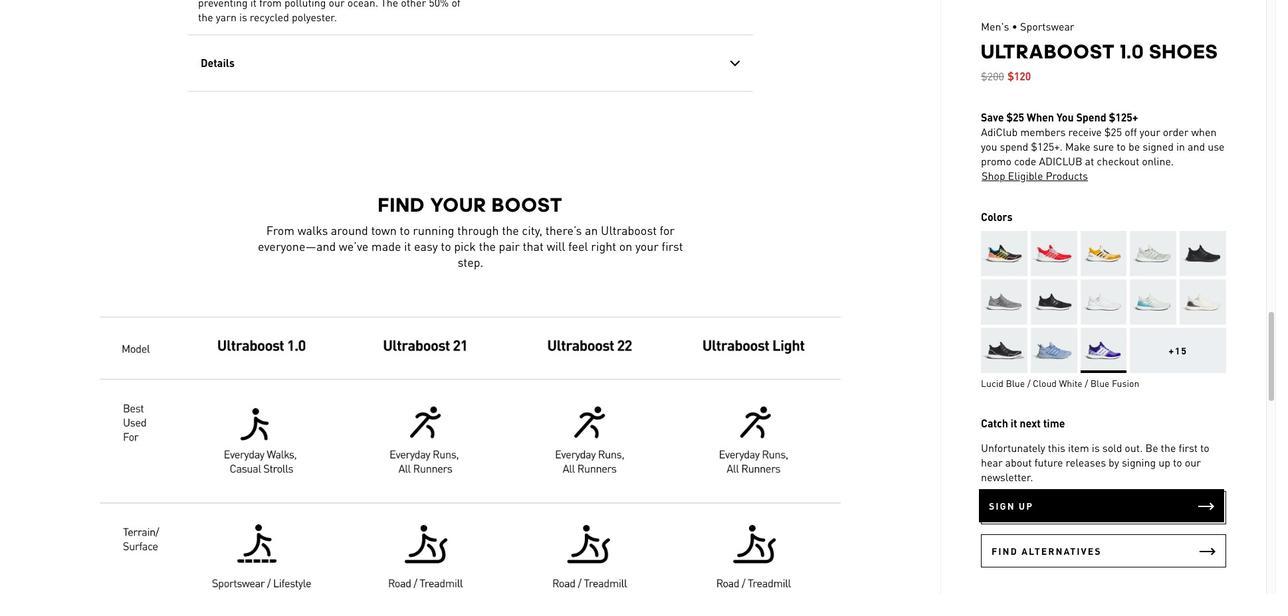 Task type: vqa. For each thing, say whether or not it's contained in the screenshot.
the bottom $25
yes



Task type: describe. For each thing, give the bounding box(es) containing it.
on
[[619, 238, 632, 254]]

we've
[[339, 238, 368, 254]]

receive
[[1069, 125, 1102, 139]]

make
[[1066, 140, 1091, 154]]

shop eligible products link
[[981, 169, 1089, 183]]

1 vertical spatial it
[[1011, 417, 1018, 431]]

the inside unfortunately this item is sold out. be the first to hear about future releases by signing up to our newsletter.
[[1161, 441, 1176, 455]]

out.
[[1125, 441, 1143, 455]]

this
[[1048, 441, 1066, 455]]

1 blue from the left
[[1006, 378, 1025, 390]]

promo
[[981, 154, 1012, 168]]

$125+
[[1109, 110, 1138, 124]]

details button
[[188, 35, 753, 91]]

our
[[1185, 456, 1201, 470]]

right
[[591, 238, 616, 254]]

your inside save $25 when you spend $125+ adiclub members receive $25 off your order when you spend $125+. make sure to be signed in and use promo code adiclub at checkout online. shop eligible products
[[1140, 125, 1161, 139]]

catch it next time
[[981, 417, 1065, 431]]

next
[[1020, 417, 1041, 431]]

is
[[1092, 441, 1100, 455]]

you
[[1057, 110, 1074, 124]]

product color: cloud white / cloud white / cloud white image
[[1081, 280, 1127, 325]]

about
[[1006, 456, 1032, 470]]

town
[[371, 222, 396, 238]]

signed
[[1143, 140, 1174, 154]]

to right town
[[399, 222, 410, 238]]

from
[[266, 222, 294, 238]]

product color: grey three / grey five / core black image
[[981, 280, 1028, 325]]

in
[[1177, 140, 1185, 154]]

save $25 when you spend $125+ adiclub members receive $25 off your order when you spend $125+. make sure to be signed in and use promo code adiclub at checkout online. shop eligible products
[[981, 110, 1225, 183]]

signing
[[1122, 456, 1156, 470]]

up inside unfortunately this item is sold out. be the first to hear about future releases by signing up to our newsletter.
[[1159, 456, 1171, 470]]

newsletter.
[[981, 471, 1033, 485]]

members
[[1021, 125, 1066, 139]]

pick
[[454, 238, 476, 254]]

sign
[[989, 501, 1016, 513]]

+15 button
[[1130, 328, 1227, 374]]

0 vertical spatial the
[[502, 222, 519, 238]]

hear
[[981, 456, 1003, 470]]

step.
[[457, 254, 483, 270]]

find
[[378, 193, 425, 216]]

catch
[[981, 417, 1008, 431]]

that
[[522, 238, 543, 254]]

fusion
[[1112, 378, 1140, 390]]

sold
[[1103, 441, 1122, 455]]

product color: off white / off white / core black image
[[1180, 280, 1227, 325]]

spend
[[1077, 110, 1107, 124]]

+15
[[1169, 345, 1188, 357]]

online.
[[1142, 154, 1174, 168]]

$120
[[1008, 69, 1031, 83]]

find your boost from walks around town to running through the city, there's an ultraboost for everyone—and we've made it easy to pick the pair that will feel right on your first step.
[[258, 193, 683, 270]]

your inside find your boost from walks around town to running through the city, there's an ultraboost for everyone—and we've made it easy to pick the pair that will feel right on your first step.
[[635, 238, 659, 254]]

sign up button
[[979, 490, 1225, 523]]

product color: active red / active red / core black image
[[1031, 231, 1077, 277]]

find
[[992, 546, 1018, 558]]

colors
[[981, 210, 1013, 224]]

0 vertical spatial product color: core black / core black / beam green image
[[1180, 231, 1227, 277]]

when
[[1192, 125, 1217, 139]]

made
[[371, 238, 401, 254]]

unfortunately
[[981, 441, 1046, 455]]

alternatives
[[1022, 546, 1102, 558]]

ultraboost inside men's • sportswear ultraboost 1.0 shoes $200 $120
[[981, 40, 1115, 63]]

shop
[[982, 169, 1006, 183]]

2 blue from the left
[[1091, 378, 1110, 390]]

be
[[1146, 441, 1158, 455]]

it inside find your boost from walks around town to running through the city, there's an ultraboost for everyone—and we've made it easy to pick the pair that will feel right on your first step.
[[404, 238, 411, 254]]

1 horizontal spatial $25
[[1105, 125, 1122, 139]]

product color: core black / core black / bright blue image
[[981, 231, 1028, 277]]

sure
[[1093, 140, 1114, 154]]

$125+.
[[1031, 140, 1063, 154]]

•
[[1012, 19, 1018, 33]]

products
[[1046, 169, 1088, 183]]

through
[[457, 222, 499, 238]]

time
[[1044, 417, 1065, 431]]



Task type: locate. For each thing, give the bounding box(es) containing it.
blue
[[1006, 378, 1025, 390], [1091, 378, 1110, 390]]

product color: core black / core black / beam green image
[[1180, 231, 1227, 277], [1031, 280, 1077, 325]]

up inside "button"
[[1019, 501, 1034, 513]]

1 horizontal spatial first
[[1179, 441, 1198, 455]]

cloud
[[1033, 378, 1057, 390]]

order
[[1163, 125, 1189, 139]]

first inside unfortunately this item is sold out. be the first to hear about future releases by signing up to our newsletter.
[[1179, 441, 1198, 455]]

1 horizontal spatial blue
[[1091, 378, 1110, 390]]

pair
[[499, 238, 520, 254]]

use
[[1208, 140, 1225, 154]]

find alternatives button
[[981, 535, 1227, 568]]

it left "next"
[[1011, 417, 1018, 431]]

/ right white
[[1085, 378, 1088, 390]]

ultraboost
[[981, 40, 1115, 63], [601, 222, 657, 238]]

shoes
[[1150, 40, 1219, 63]]

product color: cloud white / team maroon / team colleg gold image
[[1081, 231, 1127, 277]]

2 / from the left
[[1085, 378, 1088, 390]]

ultraboost up on
[[601, 222, 657, 238]]

1 / from the left
[[1028, 378, 1031, 390]]

boost
[[492, 193, 563, 216]]

0 horizontal spatial blue
[[1006, 378, 1025, 390]]

white
[[1059, 378, 1083, 390]]

lucid
[[981, 378, 1004, 390]]

1 vertical spatial product color: core black / core black / beam green image
[[1031, 280, 1077, 325]]

0 horizontal spatial $25
[[1007, 110, 1024, 124]]

0 vertical spatial up
[[1159, 456, 1171, 470]]

1 vertical spatial first
[[1179, 441, 1198, 455]]

2 vertical spatial the
[[1161, 441, 1176, 455]]

first
[[661, 238, 683, 254], [1179, 441, 1198, 455]]

adiclub
[[1039, 154, 1083, 168]]

to left pick
[[441, 238, 451, 254]]

0 horizontal spatial your
[[635, 238, 659, 254]]

1 vertical spatial up
[[1019, 501, 1034, 513]]

0 horizontal spatial ultraboost
[[601, 222, 657, 238]]

releases
[[1066, 456, 1106, 470]]

1 vertical spatial the
[[479, 238, 496, 254]]

$25 up adiclub
[[1007, 110, 1024, 124]]

details
[[200, 56, 234, 69]]

to inside save $25 when you spend $125+ adiclub members receive $25 off your order when you spend $125+. make sure to be signed in and use promo code adiclub at checkout online. shop eligible products
[[1117, 140, 1126, 154]]

1 vertical spatial ultraboost
[[601, 222, 657, 238]]

it
[[404, 238, 411, 254], [1011, 417, 1018, 431]]

sportswear
[[1020, 19, 1075, 33]]

item
[[1068, 441, 1089, 455]]

product color: linen green / linen green / silver green image
[[1130, 231, 1177, 277]]

for
[[660, 222, 675, 238]]

the right be
[[1161, 441, 1176, 455]]

will
[[546, 238, 565, 254]]

save
[[981, 110, 1004, 124]]

/
[[1028, 378, 1031, 390], [1085, 378, 1088, 390]]

ultraboost down sportswear
[[981, 40, 1115, 63]]

$25 up the sure on the top of the page
[[1105, 125, 1122, 139]]

2 horizontal spatial the
[[1161, 441, 1176, 455]]

1.0
[[1120, 40, 1145, 63]]

1 horizontal spatial your
[[1140, 125, 1161, 139]]

spend
[[1000, 140, 1029, 154]]

around
[[331, 222, 368, 238]]

men's
[[981, 19, 1010, 33]]

product color: core black / core black / wonder quartz image
[[981, 328, 1028, 374]]

1 horizontal spatial /
[[1085, 378, 1088, 390]]

city,
[[522, 222, 542, 238]]

be
[[1129, 140, 1140, 154]]

1 horizontal spatial it
[[1011, 417, 1018, 431]]

1 vertical spatial your
[[635, 238, 659, 254]]

lucid blue / cloud white / blue fusion
[[981, 378, 1140, 390]]

up right sign
[[1019, 501, 1034, 513]]

up
[[1159, 456, 1171, 470], [1019, 501, 1034, 513]]

$200
[[981, 69, 1004, 83]]

men's • sportswear ultraboost 1.0 shoes $200 $120
[[981, 19, 1219, 83]]

to up the our
[[1201, 441, 1210, 455]]

product color: core black / core black / beam green image up product color: blue dawn / blue dawn / blue fusion image
[[1031, 280, 1077, 325]]

0 horizontal spatial the
[[479, 238, 496, 254]]

at
[[1085, 154, 1094, 168]]

product color: core black / core black / beam green image up 'product color: off white / off white / core black' image
[[1180, 231, 1227, 277]]

1 horizontal spatial the
[[502, 222, 519, 238]]

first inside find your boost from walks around town to running through the city, there's an ultraboost for everyone—and we've made it easy to pick the pair that will feel right on your first step.
[[661, 238, 683, 254]]

sign up
[[989, 501, 1034, 513]]

$25
[[1007, 110, 1024, 124], [1105, 125, 1122, 139]]

walks
[[297, 222, 328, 238]]

when
[[1027, 110, 1054, 124]]

0 vertical spatial your
[[1140, 125, 1161, 139]]

unfortunately this item is sold out. be the first to hear about future releases by signing up to our newsletter.
[[981, 441, 1210, 485]]

product color: crystal white / crystal white / preloved blue image
[[1130, 280, 1177, 325]]

easy
[[414, 238, 438, 254]]

/ left cloud
[[1028, 378, 1031, 390]]

you
[[981, 140, 997, 154]]

by
[[1109, 456, 1119, 470]]

to left the our
[[1173, 456, 1182, 470]]

0 horizontal spatial product color: core black / core black / beam green image
[[1031, 280, 1077, 325]]

1 horizontal spatial product color: core black / core black / beam green image
[[1180, 231, 1227, 277]]

product color: blue dawn / blue dawn / blue fusion image
[[1031, 328, 1077, 374]]

0 vertical spatial ultraboost
[[981, 40, 1115, 63]]

first up the our
[[1179, 441, 1198, 455]]

to left be
[[1117, 140, 1126, 154]]

first down for
[[661, 238, 683, 254]]

off
[[1125, 125, 1137, 139]]

there's
[[545, 222, 582, 238]]

it left easy
[[404, 238, 411, 254]]

1 horizontal spatial up
[[1159, 456, 1171, 470]]

the down through
[[479, 238, 496, 254]]

an
[[585, 222, 598, 238]]

0 horizontal spatial up
[[1019, 501, 1034, 513]]

checkout
[[1097, 154, 1140, 168]]

eligible
[[1008, 169, 1043, 183]]

product color: lucid blue / cloud white / blue fusion image
[[1081, 328, 1127, 374]]

your up signed
[[1140, 125, 1161, 139]]

code
[[1014, 154, 1037, 168]]

up right signing
[[1159, 456, 1171, 470]]

your
[[1140, 125, 1161, 139], [635, 238, 659, 254]]

to
[[1117, 140, 1126, 154], [399, 222, 410, 238], [441, 238, 451, 254], [1201, 441, 1210, 455], [1173, 456, 1182, 470]]

blue right lucid
[[1006, 378, 1025, 390]]

0 vertical spatial $25
[[1007, 110, 1024, 124]]

0 horizontal spatial it
[[404, 238, 411, 254]]

find alternatives
[[992, 546, 1102, 558]]

future
[[1035, 456, 1063, 470]]

0 vertical spatial it
[[404, 238, 411, 254]]

0 horizontal spatial /
[[1028, 378, 1031, 390]]

your
[[430, 193, 487, 216]]

blue left fusion
[[1091, 378, 1110, 390]]

running
[[413, 222, 454, 238]]

1 vertical spatial $25
[[1105, 125, 1122, 139]]

the
[[502, 222, 519, 238], [479, 238, 496, 254], [1161, 441, 1176, 455]]

ultraboost inside find your boost from walks around town to running through the city, there's an ultraboost for everyone—and we've made it easy to pick the pair that will feel right on your first step.
[[601, 222, 657, 238]]

0 vertical spatial first
[[661, 238, 683, 254]]

feel
[[568, 238, 588, 254]]

1 horizontal spatial ultraboost
[[981, 40, 1115, 63]]

your right on
[[635, 238, 659, 254]]

the up pair
[[502, 222, 519, 238]]

0 horizontal spatial first
[[661, 238, 683, 254]]

and
[[1188, 140, 1205, 154]]

adiclub
[[981, 125, 1018, 139]]



